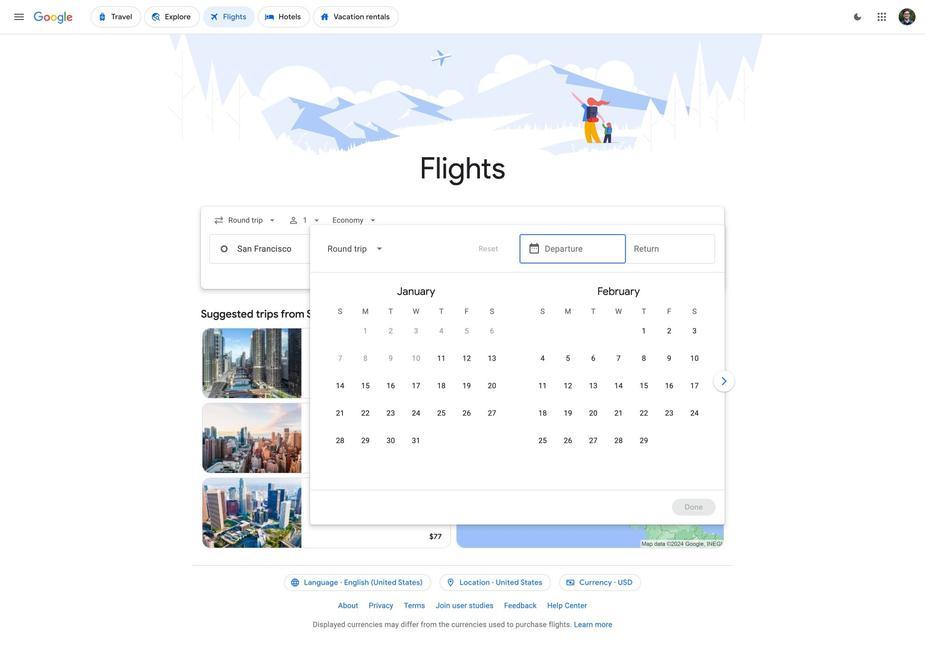 Task type: describe. For each thing, give the bounding box(es) containing it.
2 row group from the left
[[518, 277, 721, 486]]

wed, feb 14 element
[[615, 381, 623, 392]]

wed, jan 10 element
[[412, 354, 421, 364]]

77 US dollars text field
[[430, 533, 442, 542]]

fri, jan 19 element
[[463, 381, 471, 392]]

mon, feb 5 element
[[566, 354, 571, 364]]

fri, feb 9 element
[[668, 354, 672, 364]]

mon, jan 8 element
[[364, 354, 368, 364]]

tue, feb 27 element
[[590, 436, 598, 447]]

row up wed, feb 28 element
[[531, 404, 708, 434]]

thu, jan 11 element
[[438, 354, 446, 364]]

sun, jan 14 element
[[336, 381, 345, 392]]

tue, jan 2 element
[[389, 326, 393, 337]]

mon, jan 29 element
[[362, 436, 370, 447]]

wed, feb 21 element
[[615, 409, 623, 419]]

tue, feb 13 element
[[590, 381, 598, 392]]

Return text field
[[635, 235, 707, 263]]

sun, jan 21 element
[[336, 409, 345, 419]]

main menu image
[[13, 11, 25, 23]]

wed, jan 31 element
[[412, 436, 421, 447]]

fri, feb 23 element
[[666, 409, 674, 419]]

wed, feb 28 element
[[615, 436, 623, 447]]

row up wed, jan 31 "element"
[[328, 404, 505, 434]]

mon, jan 1 element
[[364, 326, 368, 337]]

sun, jan 7 element
[[338, 354, 343, 364]]

tue, jan 9 element
[[389, 354, 393, 364]]

row up wed, jan 24 element
[[328, 376, 505, 406]]

fri, jan 26 element
[[463, 409, 471, 419]]

wed, jan 3 element
[[414, 326, 419, 337]]

tue, jan 23 element
[[387, 409, 395, 419]]

thu, jan 25 element
[[438, 409, 446, 419]]

departure text field for return text box
[[545, 235, 618, 263]]

fri, feb 2 element
[[668, 326, 672, 337]]

tue, jan 30 element
[[387, 436, 395, 447]]

sun, feb 4 element
[[541, 354, 545, 364]]

departure text field for return text field
[[545, 235, 618, 263]]

fri, feb 16 element
[[666, 381, 674, 392]]

sun, jan 28 element
[[336, 436, 345, 447]]

change appearance image
[[846, 4, 871, 30]]

sun, feb 11 element
[[539, 381, 547, 392]]

thu, feb 29 element
[[640, 436, 649, 447]]



Task type: vqa. For each thing, say whether or not it's contained in the screenshot.
ROW
yes



Task type: locate. For each thing, give the bounding box(es) containing it.
Departure text field
[[545, 235, 618, 263], [545, 235, 618, 263]]

suggested trips from san francisco region
[[201, 302, 725, 553]]

wed, jan 17 element
[[412, 381, 421, 392]]

None text field
[[210, 234, 358, 264]]

row up wed, feb 21 element
[[531, 376, 708, 406]]

126 US dollars text field
[[426, 383, 442, 392]]

mon, feb 12 element
[[564, 381, 573, 392]]

sat, feb 3 element
[[693, 326, 697, 337]]

None field
[[210, 211, 282, 230], [329, 211, 383, 230], [319, 236, 393, 262], [210, 211, 282, 230], [329, 211, 383, 230], [319, 236, 393, 262]]

grid inside flight search field
[[315, 277, 721, 497]]

row group
[[315, 277, 518, 486], [518, 277, 721, 486]]

sat, feb 24 element
[[691, 409, 699, 419]]

mon, jan 22 element
[[362, 409, 370, 419]]

tue, feb 20 element
[[590, 409, 598, 419]]

sat, feb 17 element
[[691, 381, 699, 392]]

tue, jan 16 element
[[387, 381, 395, 392]]

thu, feb 22 element
[[640, 409, 649, 419]]

thu, feb 8 element
[[642, 354, 647, 364]]

tue, feb 6 element
[[592, 354, 596, 364]]

row up fri, feb 9 element
[[632, 317, 708, 352]]

frontier and spirit image
[[310, 434, 319, 443]]

row up wed, jan 17 element
[[328, 349, 505, 379]]

alaska and united image
[[310, 359, 319, 368]]

fri, jan 12 element
[[463, 354, 471, 364]]

mon, feb 26 element
[[564, 436, 573, 447]]

sat, jan 6 element
[[490, 326, 495, 337]]

Flight search field
[[193, 207, 737, 525]]

sat, jan 27 element
[[488, 409, 497, 419]]

sat, feb 10 element
[[691, 354, 699, 364]]

next image
[[712, 369, 737, 394]]

fri, jan 5 element
[[465, 326, 469, 337]]

row up "wed, jan 10" element
[[353, 317, 505, 352]]

thu, feb 15 element
[[640, 381, 649, 392]]

thu, jan 18 element
[[438, 381, 446, 392]]

sun, feb 25 element
[[539, 436, 547, 447]]

mon, feb 19 element
[[564, 409, 573, 419]]

row up wed, feb 14 element
[[531, 349, 708, 379]]

row down tue, feb 20 element
[[531, 431, 657, 461]]

wed, jan 24 element
[[412, 409, 421, 419]]

delta image
[[310, 509, 319, 518]]

thu, jan 4 element
[[440, 326, 444, 337]]

Return text field
[[635, 235, 707, 263]]

mon, jan 15 element
[[362, 381, 370, 392]]

row
[[353, 317, 505, 352], [632, 317, 708, 352], [328, 349, 505, 379], [531, 349, 708, 379], [328, 376, 505, 406], [531, 376, 708, 406], [328, 404, 505, 434], [531, 404, 708, 434], [328, 431, 429, 461], [531, 431, 657, 461]]

grid
[[315, 277, 721, 497]]

row down mon, jan 22 element
[[328, 431, 429, 461]]

thu, feb 1 element
[[642, 326, 647, 337]]

sat, jan 13 element
[[488, 354, 497, 364]]

wed, feb 7 element
[[617, 354, 621, 364]]

sat, jan 20 element
[[488, 381, 497, 392]]

1 row group from the left
[[315, 277, 518, 486]]

sun, feb 18 element
[[539, 409, 547, 419]]



